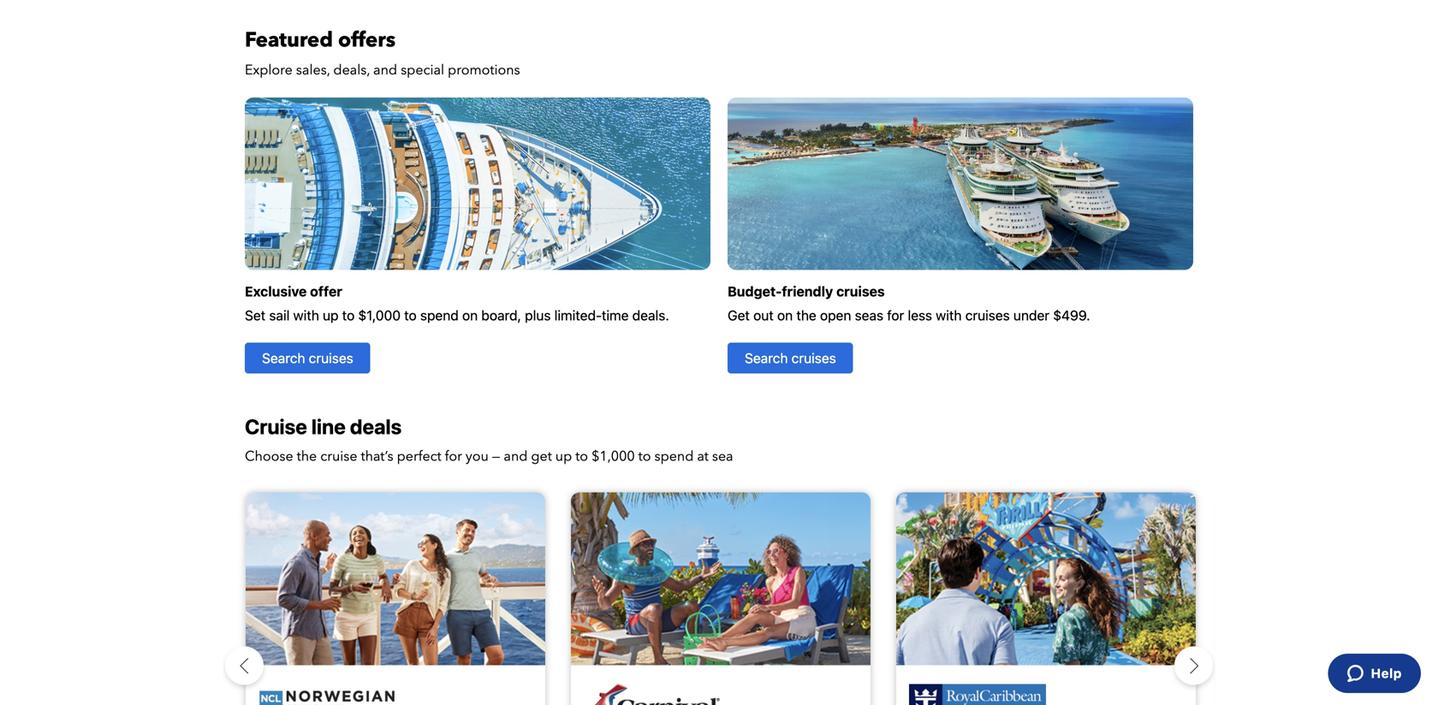 Task type: describe. For each thing, give the bounding box(es) containing it.
1 vertical spatial for
[[445, 447, 462, 466]]

carnival cruise line thumbnail image image
[[464, 493, 978, 666]]

on inside the budget-friendly cruises get out on the open seas for less with cruises under $499.
[[777, 307, 793, 324]]

featured
[[245, 26, 333, 54]]

line
[[311, 415, 346, 439]]

plus
[[525, 307, 551, 324]]

search cruises for up
[[262, 350, 353, 366]]

—
[[492, 447, 500, 466]]

$499.
[[1053, 307, 1090, 324]]

deals,
[[333, 61, 370, 79]]

seas
[[855, 307, 883, 324]]

under
[[1013, 307, 1050, 324]]

cheap cruises image
[[728, 97, 1193, 270]]

cruises left under
[[965, 307, 1010, 324]]

royal caribbean image
[[909, 684, 1046, 705]]

out
[[753, 307, 774, 324]]

cruise line deals
[[245, 415, 402, 439]]

cruises up seas
[[836, 283, 885, 299]]

friendly
[[782, 283, 833, 299]]

special
[[401, 61, 444, 79]]

1 vertical spatial $1,000
[[592, 447, 635, 466]]

search cruises for on
[[745, 350, 836, 366]]

sea
[[712, 447, 733, 466]]

spend inside exclusive offer set sail with up to $1,000 to spend on board, plus limited-time deals.
[[420, 307, 459, 324]]

offer
[[310, 283, 342, 299]]

norwegian cruise line image
[[259, 690, 395, 705]]

royal caribbean thumbnail image image
[[789, 493, 1303, 666]]

0 horizontal spatial the
[[297, 447, 317, 466]]

up inside exclusive offer set sail with up to $1,000 to spend on board, plus limited-time deals.
[[323, 307, 339, 324]]

budget-
[[728, 283, 782, 299]]

offers
[[338, 26, 396, 54]]

cruises down open
[[792, 350, 836, 366]]

for inside the budget-friendly cruises get out on the open seas for less with cruises under $499.
[[887, 307, 904, 324]]

on inside exclusive offer set sail with up to $1,000 to spend on board, plus limited-time deals.
[[462, 307, 478, 324]]

that's
[[361, 447, 393, 466]]

board,
[[481, 307, 521, 324]]

choose
[[245, 447, 293, 466]]

deals
[[350, 415, 402, 439]]

get
[[728, 307, 750, 324]]

cruise
[[320, 447, 357, 466]]



Task type: locate. For each thing, give the bounding box(es) containing it.
1 horizontal spatial $1,000
[[592, 447, 635, 466]]

2 search cruises from the left
[[745, 350, 836, 366]]

0 horizontal spatial search cruises
[[262, 350, 353, 366]]

choose the cruise that's perfect for you — and get up to $1,000 to spend at sea
[[245, 447, 733, 466]]

the
[[796, 307, 816, 324], [297, 447, 317, 466]]

0 horizontal spatial spend
[[420, 307, 459, 324]]

spend left at
[[654, 447, 694, 466]]

cruise
[[245, 415, 307, 439]]

search cruises down 'out'
[[745, 350, 836, 366]]

carnival cruise line image
[[584, 683, 721, 705]]

limited-
[[554, 307, 602, 324]]

search for out
[[745, 350, 788, 366]]

search cruises
[[262, 350, 353, 366], [745, 350, 836, 366]]

0 vertical spatial $1,000
[[358, 307, 401, 324]]

0 vertical spatial up
[[323, 307, 339, 324]]

0 horizontal spatial on
[[462, 307, 478, 324]]

with inside the budget-friendly cruises get out on the open seas for less with cruises under $499.
[[936, 307, 962, 324]]

search
[[262, 350, 305, 366], [745, 350, 788, 366]]

cruise sale image
[[245, 97, 710, 270]]

the inside the budget-friendly cruises get out on the open seas for less with cruises under $499.
[[796, 307, 816, 324]]

0 vertical spatial the
[[796, 307, 816, 324]]

1 horizontal spatial search
[[745, 350, 788, 366]]

featured offers explore sales, deals, and special promotions
[[245, 26, 520, 79]]

and
[[373, 61, 397, 79], [504, 447, 528, 466]]

exclusive offer set sail with up to $1,000 to spend on board, plus limited-time deals.
[[245, 283, 669, 324]]

1 horizontal spatial with
[[936, 307, 962, 324]]

cruises down offer
[[309, 350, 353, 366]]

the down friendly
[[796, 307, 816, 324]]

0 horizontal spatial $1,000
[[358, 307, 401, 324]]

promotions
[[448, 61, 520, 79]]

1 search cruises link from the left
[[245, 343, 370, 374]]

for left 'less'
[[887, 307, 904, 324]]

1 horizontal spatial search cruises
[[745, 350, 836, 366]]

on
[[462, 307, 478, 324], [777, 307, 793, 324]]

0 horizontal spatial up
[[323, 307, 339, 324]]

sail
[[269, 307, 290, 324]]

$1,000 inside exclusive offer set sail with up to $1,000 to spend on board, plus limited-time deals.
[[358, 307, 401, 324]]

time
[[602, 307, 629, 324]]

search cruises link
[[245, 343, 370, 374], [728, 343, 853, 374]]

1 horizontal spatial the
[[796, 307, 816, 324]]

explore
[[245, 61, 293, 79]]

search cruises link for on
[[728, 343, 853, 374]]

perfect
[[397, 447, 441, 466]]

on left board,
[[462, 307, 478, 324]]

1 horizontal spatial on
[[777, 307, 793, 324]]

search cruises link down sail
[[245, 343, 370, 374]]

for left the you
[[445, 447, 462, 466]]

up right get on the bottom of page
[[555, 447, 572, 466]]

norwegian cruise line thumbnail image image
[[139, 493, 652, 666]]

1 vertical spatial the
[[297, 447, 317, 466]]

search cruises link down 'out'
[[728, 343, 853, 374]]

with right 'less'
[[936, 307, 962, 324]]

cruises
[[836, 283, 885, 299], [965, 307, 1010, 324], [309, 350, 353, 366], [792, 350, 836, 366]]

1 vertical spatial up
[[555, 447, 572, 466]]

get
[[531, 447, 552, 466]]

budget-friendly cruises get out on the open seas for less with cruises under $499.
[[728, 283, 1090, 324]]

0 vertical spatial and
[[373, 61, 397, 79]]

1 vertical spatial spend
[[654, 447, 694, 466]]

0 horizontal spatial search
[[262, 350, 305, 366]]

search cruises down sail
[[262, 350, 353, 366]]

0 horizontal spatial for
[[445, 447, 462, 466]]

at
[[697, 447, 709, 466]]

open
[[820, 307, 851, 324]]

you
[[466, 447, 489, 466]]

sales,
[[296, 61, 330, 79]]

spend
[[420, 307, 459, 324], [654, 447, 694, 466]]

up
[[323, 307, 339, 324], [555, 447, 572, 466]]

search down sail
[[262, 350, 305, 366]]

0 horizontal spatial search cruises link
[[245, 343, 370, 374]]

and right deals,
[[373, 61, 397, 79]]

exclusive
[[245, 283, 307, 299]]

1 horizontal spatial search cruises link
[[728, 343, 853, 374]]

with inside exclusive offer set sail with up to $1,000 to spend on board, plus limited-time deals.
[[293, 307, 319, 324]]

0 vertical spatial for
[[887, 307, 904, 324]]

1 horizontal spatial and
[[504, 447, 528, 466]]

2 with from the left
[[936, 307, 962, 324]]

and inside featured offers explore sales, deals, and special promotions
[[373, 61, 397, 79]]

to
[[342, 307, 355, 324], [404, 307, 417, 324], [575, 447, 588, 466], [638, 447, 651, 466]]

with
[[293, 307, 319, 324], [936, 307, 962, 324]]

1 with from the left
[[293, 307, 319, 324]]

1 on from the left
[[462, 307, 478, 324]]

the left cruise
[[297, 447, 317, 466]]

1 horizontal spatial up
[[555, 447, 572, 466]]

1 horizontal spatial spend
[[654, 447, 694, 466]]

deals.
[[632, 307, 669, 324]]

1 search cruises from the left
[[262, 350, 353, 366]]

less
[[908, 307, 932, 324]]

2 search from the left
[[745, 350, 788, 366]]

with right sail
[[293, 307, 319, 324]]

0 horizontal spatial and
[[373, 61, 397, 79]]

1 vertical spatial and
[[504, 447, 528, 466]]

and right —
[[504, 447, 528, 466]]

set
[[245, 307, 266, 324]]

2 on from the left
[[777, 307, 793, 324]]

search for with
[[262, 350, 305, 366]]

2 search cruises link from the left
[[728, 343, 853, 374]]

0 vertical spatial spend
[[420, 307, 459, 324]]

spend left board,
[[420, 307, 459, 324]]

for
[[887, 307, 904, 324], [445, 447, 462, 466]]

search down 'out'
[[745, 350, 788, 366]]

on right 'out'
[[777, 307, 793, 324]]

search cruises link for up
[[245, 343, 370, 374]]

1 horizontal spatial for
[[887, 307, 904, 324]]

1 search from the left
[[262, 350, 305, 366]]

up down offer
[[323, 307, 339, 324]]

$1,000
[[358, 307, 401, 324], [592, 447, 635, 466]]

0 horizontal spatial with
[[293, 307, 319, 324]]



Task type: vqa. For each thing, say whether or not it's contained in the screenshot.
princess cruises "link"
no



